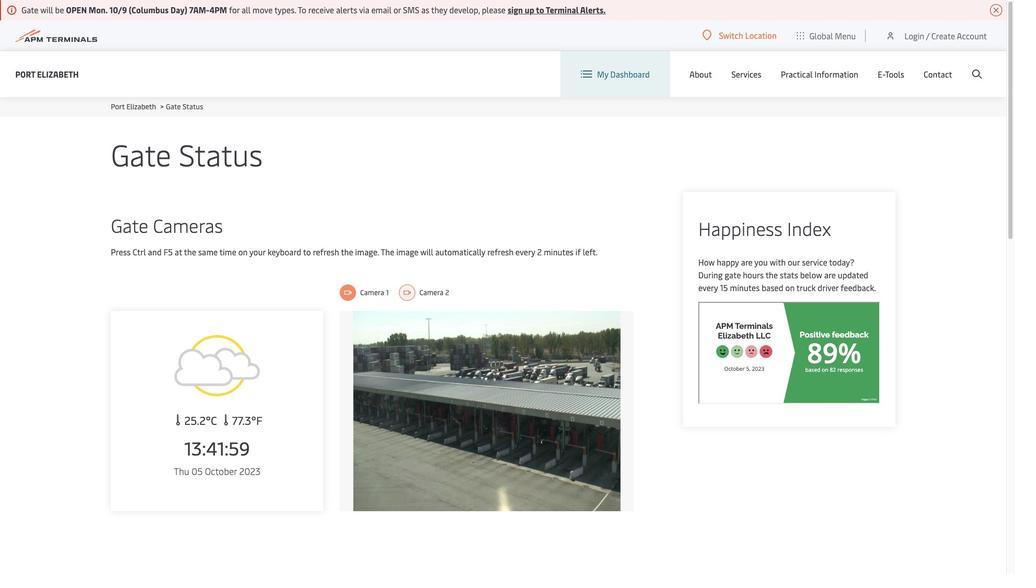 Task type: vqa. For each thing, say whether or not it's contained in the screenshot.
the top 'menu.'
no



Task type: locate. For each thing, give the bounding box(es) containing it.
switch location button
[[703, 30, 777, 41]]

up
[[525, 4, 534, 15]]

gate
[[21, 4, 38, 15], [166, 102, 181, 111], [111, 134, 171, 174], [111, 213, 148, 238]]

gate up press on the left of page
[[111, 213, 148, 238]]

based
[[762, 282, 783, 293]]

0 horizontal spatial camera
[[360, 288, 384, 297]]

sms
[[403, 4, 419, 15]]

the left image. at the left top of page
[[341, 246, 353, 257]]

1 horizontal spatial port
[[111, 102, 125, 111]]

0 horizontal spatial will
[[40, 4, 53, 15]]

13:41:59
[[184, 435, 250, 460]]

77.3°f
[[229, 413, 262, 428]]

1 horizontal spatial refresh
[[487, 246, 514, 257]]

0 horizontal spatial are
[[741, 256, 753, 268]]

open
[[66, 4, 87, 15]]

2 down automatically
[[445, 288, 449, 297]]

account
[[957, 30, 987, 41]]

are
[[741, 256, 753, 268], [824, 269, 836, 280]]

1 horizontal spatial every
[[698, 282, 718, 293]]

october
[[205, 465, 237, 478]]

the
[[184, 246, 196, 257], [341, 246, 353, 257], [766, 269, 778, 280]]

every
[[516, 246, 535, 257], [698, 282, 718, 293]]

refresh left image. at the left top of page
[[313, 246, 339, 257]]

gate status
[[111, 134, 263, 174]]

1 vertical spatial elizabeth
[[126, 102, 156, 111]]

port
[[15, 68, 35, 79], [111, 102, 125, 111]]

refresh right automatically
[[487, 246, 514, 257]]

left.
[[583, 246, 598, 257]]

camera for camera 1
[[360, 288, 384, 297]]

the right at on the left top of the page
[[184, 246, 196, 257]]

minutes left if
[[544, 246, 574, 257]]

to
[[298, 4, 306, 15]]

/
[[926, 30, 930, 41]]

e-tools button
[[878, 51, 904, 97]]

0 horizontal spatial minutes
[[544, 246, 574, 257]]

1 horizontal spatial the
[[341, 246, 353, 257]]

please
[[482, 4, 506, 15]]

13:41:59 thu 05 october 2023
[[174, 435, 260, 478]]

to right the keyboard
[[303, 246, 311, 257]]

sign up to terminal alerts. link
[[508, 4, 606, 15]]

service
[[802, 256, 827, 268]]

1 vertical spatial 2
[[445, 288, 449, 297]]

our
[[788, 256, 800, 268]]

0 vertical spatial port elizabeth link
[[15, 68, 79, 80]]

to
[[536, 4, 544, 15], [303, 246, 311, 257]]

1 vertical spatial every
[[698, 282, 718, 293]]

alerts
[[336, 4, 357, 15]]

1 vertical spatial port elizabeth link
[[111, 102, 156, 111]]

below
[[800, 269, 822, 280]]

will
[[40, 4, 53, 15], [420, 246, 433, 257]]

camera 2 button
[[399, 285, 449, 301]]

1 vertical spatial status
[[179, 134, 263, 174]]

(columbus
[[129, 4, 169, 15]]

2 left if
[[537, 246, 542, 257]]

contact button
[[924, 51, 952, 97]]

0 horizontal spatial port
[[15, 68, 35, 79]]

will right image
[[420, 246, 433, 257]]

1 vertical spatial port
[[111, 102, 125, 111]]

1 horizontal spatial on
[[785, 282, 795, 293]]

0 vertical spatial on
[[238, 246, 248, 257]]

contact
[[924, 68, 952, 80]]

global menu button
[[787, 20, 866, 51]]

image
[[396, 246, 419, 257]]

gate for cameras
[[111, 213, 148, 238]]

tools
[[885, 68, 904, 80]]

1 vertical spatial will
[[420, 246, 433, 257]]

05
[[192, 465, 203, 478]]

1 camera from the left
[[360, 288, 384, 297]]

minutes
[[544, 246, 574, 257], [730, 282, 760, 293]]

refresh
[[313, 246, 339, 257], [487, 246, 514, 257]]

gate for will
[[21, 4, 38, 15]]

2
[[537, 246, 542, 257], [445, 288, 449, 297]]

receive
[[308, 4, 334, 15]]

1 horizontal spatial will
[[420, 246, 433, 257]]

on down stats
[[785, 282, 795, 293]]

day)
[[170, 4, 187, 15]]

0 horizontal spatial port elizabeth link
[[15, 68, 79, 80]]

are up driver
[[824, 269, 836, 280]]

2 horizontal spatial the
[[766, 269, 778, 280]]

2 inside "camera 2" button
[[445, 288, 449, 297]]

camera 1 button
[[340, 285, 389, 301]]

elizabeth for port elizabeth
[[37, 68, 79, 79]]

0 horizontal spatial the
[[184, 246, 196, 257]]

with
[[770, 256, 786, 268]]

1 horizontal spatial minutes
[[730, 282, 760, 293]]

every inside how happy are you with our service today? during gate hours the stats below are updated every 15 minutes based on truck driver feedback.
[[698, 282, 718, 293]]

camera right 1
[[419, 288, 443, 297]]

2 camera from the left
[[419, 288, 443, 297]]

will left be
[[40, 4, 53, 15]]

1 horizontal spatial elizabeth
[[126, 102, 156, 111]]

press
[[111, 246, 131, 257]]

2 refresh from the left
[[487, 246, 514, 257]]

0 vertical spatial 2
[[537, 246, 542, 257]]

are left you
[[741, 256, 753, 268]]

4pm
[[209, 4, 227, 15]]

0 horizontal spatial to
[[303, 246, 311, 257]]

minutes down hours
[[730, 282, 760, 293]]

to right up
[[536, 4, 544, 15]]

happiness
[[698, 216, 783, 241]]

0 vertical spatial minutes
[[544, 246, 574, 257]]

0 horizontal spatial 2
[[445, 288, 449, 297]]

1 horizontal spatial camera
[[419, 288, 443, 297]]

and
[[148, 246, 162, 257]]

port for port elizabeth
[[15, 68, 35, 79]]

during
[[698, 269, 723, 280]]

hours
[[743, 269, 764, 280]]

you
[[755, 256, 768, 268]]

port elizabeth link
[[15, 68, 79, 80], [111, 102, 156, 111]]

all
[[242, 4, 251, 15]]

status
[[182, 102, 203, 111], [179, 134, 263, 174]]

close alert image
[[990, 4, 1002, 16]]

0 horizontal spatial elizabeth
[[37, 68, 79, 79]]

ctrl
[[133, 246, 146, 257]]

1 refresh from the left
[[313, 246, 339, 257]]

0 horizontal spatial refresh
[[313, 246, 339, 257]]

gate down the port elizabeth > gate status
[[111, 134, 171, 174]]

e-
[[878, 68, 885, 80]]

gate left be
[[21, 4, 38, 15]]

the up the based
[[766, 269, 778, 280]]

1 horizontal spatial to
[[536, 4, 544, 15]]

0 vertical spatial are
[[741, 256, 753, 268]]

0 horizontal spatial every
[[516, 246, 535, 257]]

2023
[[239, 465, 260, 478]]

0 vertical spatial port
[[15, 68, 35, 79]]

1 vertical spatial on
[[785, 282, 795, 293]]

on left your
[[238, 246, 248, 257]]

1 vertical spatial are
[[824, 269, 836, 280]]

they
[[431, 4, 447, 15]]

0 vertical spatial elizabeth
[[37, 68, 79, 79]]

camera left 1
[[360, 288, 384, 297]]

1 horizontal spatial are
[[824, 269, 836, 280]]

today?
[[829, 256, 854, 268]]

time
[[220, 246, 236, 257]]

0 vertical spatial to
[[536, 4, 544, 15]]

1 vertical spatial to
[[303, 246, 311, 257]]

1 vertical spatial minutes
[[730, 282, 760, 293]]

updated
[[838, 269, 868, 280]]

happiness index
[[698, 216, 831, 241]]

minutes inside how happy are you with our service today? during gate hours the stats below are updated every 15 minutes based on truck driver feedback.
[[730, 282, 760, 293]]



Task type: describe. For each thing, give the bounding box(es) containing it.
elizabeth for port elizabeth > gate status
[[126, 102, 156, 111]]

on inside how happy are you with our service today? during gate hours the stats below are updated every 15 minutes based on truck driver feedback.
[[785, 282, 795, 293]]

sign
[[508, 4, 523, 15]]

or
[[393, 4, 401, 15]]

feedback.
[[841, 282, 876, 293]]

practical information button
[[781, 51, 858, 97]]

the inside how happy are you with our service today? during gate hours the stats below are updated every 15 minutes based on truck driver feedback.
[[766, 269, 778, 280]]

truck
[[796, 282, 816, 293]]

services
[[731, 68, 761, 80]]

mon.
[[89, 4, 108, 15]]

menu
[[835, 30, 856, 41]]

0 horizontal spatial on
[[238, 246, 248, 257]]

move
[[253, 4, 273, 15]]

>
[[160, 102, 164, 111]]

10/9
[[109, 4, 127, 15]]

same
[[198, 246, 218, 257]]

login / create account link
[[886, 20, 987, 51]]

camera 1
[[360, 288, 389, 297]]

gate cameras
[[111, 213, 223, 238]]

automatically
[[435, 246, 485, 257]]

how
[[698, 256, 715, 268]]

develop,
[[449, 4, 480, 15]]

information
[[815, 68, 858, 80]]

for
[[229, 4, 240, 15]]

port for port elizabeth > gate status
[[111, 102, 125, 111]]

your
[[249, 246, 266, 257]]

camera 2
[[419, 288, 449, 297]]

0 vertical spatial every
[[516, 246, 535, 257]]

image.
[[355, 246, 379, 257]]

location
[[745, 30, 777, 41]]

create
[[932, 30, 955, 41]]

global
[[809, 30, 833, 41]]

email
[[371, 4, 391, 15]]

login
[[905, 30, 924, 41]]

camera for camera 2
[[419, 288, 443, 297]]

at
[[175, 246, 182, 257]]

how happy are you with our service today? during gate hours the stats below are updated every 15 minutes based on truck driver feedback.
[[698, 256, 876, 293]]

happy
[[717, 256, 739, 268]]

be
[[55, 4, 64, 15]]

cameras
[[153, 213, 223, 238]]

port elizabeth
[[15, 68, 79, 79]]

gate will be open mon. 10/9 (columbus day) 7am-4pm for all move types. to receive alerts via email or sms as they develop, please sign up to terminal alerts.
[[21, 4, 606, 15]]

services button
[[731, 51, 761, 97]]

driver
[[818, 282, 839, 293]]

login / create account
[[905, 30, 987, 41]]

global menu
[[809, 30, 856, 41]]

gate
[[725, 269, 741, 280]]

practical
[[781, 68, 813, 80]]

25.2°c
[[182, 413, 220, 428]]

0 vertical spatial will
[[40, 4, 53, 15]]

as
[[421, 4, 429, 15]]

f5
[[164, 246, 173, 257]]

press ctrl and f5 at the same time on your keyboard to refresh the image. the image will automatically refresh every 2 minutes if left.
[[111, 246, 598, 257]]

practical information
[[781, 68, 858, 80]]

index
[[787, 216, 831, 241]]

1 horizontal spatial 2
[[537, 246, 542, 257]]

1
[[386, 288, 389, 297]]

via
[[359, 4, 369, 15]]

thu
[[174, 465, 189, 478]]

7am-
[[189, 4, 209, 15]]

15
[[720, 282, 728, 293]]

if
[[576, 246, 581, 257]]

the
[[381, 246, 394, 257]]

types.
[[274, 4, 296, 15]]

gate for status
[[111, 134, 171, 174]]

terminal camera image
[[353, 311, 620, 511]]

e-tools
[[878, 68, 904, 80]]

alerts.
[[580, 4, 606, 15]]

switch
[[719, 30, 743, 41]]

0 vertical spatial status
[[182, 102, 203, 111]]

gate right >
[[166, 102, 181, 111]]

1 horizontal spatial port elizabeth link
[[111, 102, 156, 111]]

port elizabeth > gate status
[[111, 102, 203, 111]]



